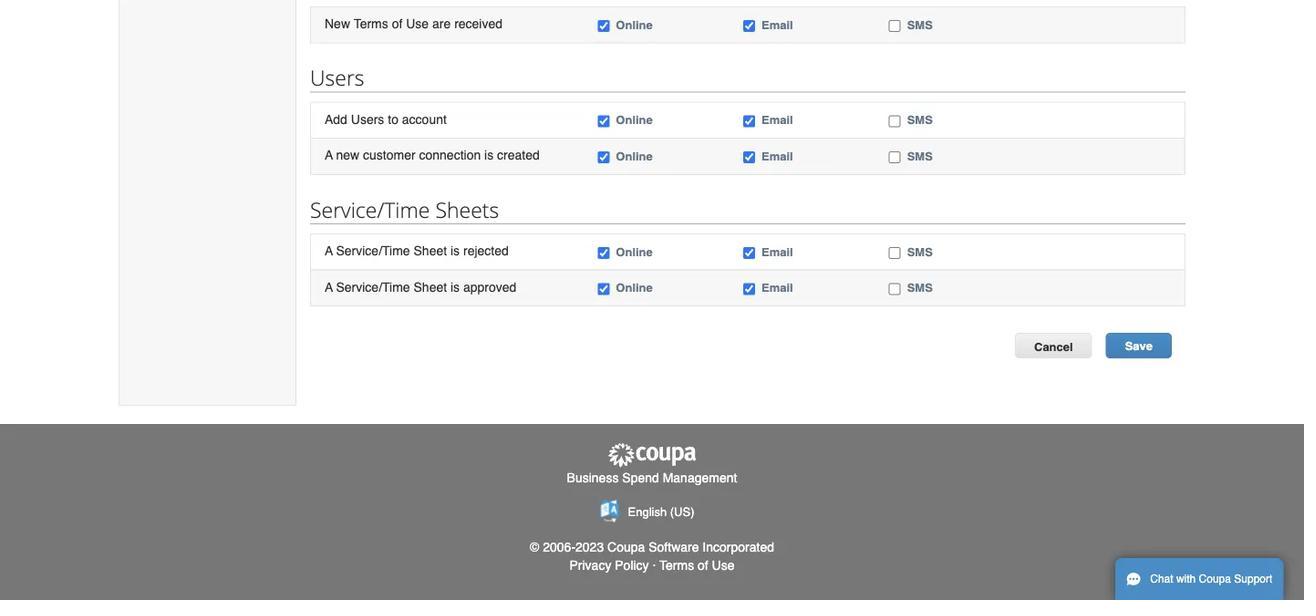Task type: locate. For each thing, give the bounding box(es) containing it.
2 vertical spatial service/time
[[336, 279, 410, 294]]

2 sheet from the top
[[414, 279, 447, 294]]

email
[[762, 18, 793, 32], [762, 113, 793, 127], [762, 149, 793, 163], [762, 245, 793, 258], [762, 281, 793, 295]]

use left are
[[406, 16, 429, 31]]

is for rejected
[[451, 243, 460, 258]]

spend
[[622, 470, 659, 485]]

of
[[392, 16, 403, 31], [698, 558, 709, 573]]

1 vertical spatial a
[[325, 243, 333, 258]]

use
[[406, 16, 429, 31], [712, 558, 735, 573]]

1 vertical spatial of
[[698, 558, 709, 573]]

account
[[402, 112, 447, 126]]

5 sms from the top
[[907, 281, 933, 295]]

1 vertical spatial sheet
[[414, 279, 447, 294]]

coupa right with
[[1199, 573, 1232, 586]]

3 sms from the top
[[907, 149, 933, 163]]

1 horizontal spatial terms
[[660, 558, 694, 573]]

privacy
[[570, 558, 612, 573]]

management
[[663, 470, 738, 485]]

users left to
[[351, 112, 384, 126]]

of left are
[[392, 16, 403, 31]]

users
[[310, 64, 365, 92], [351, 112, 384, 126]]

1 online from the top
[[616, 18, 653, 32]]

is left approved
[[451, 279, 460, 294]]

service/time for a service/time sheet is rejected
[[336, 243, 410, 258]]

0 vertical spatial terms
[[354, 16, 388, 31]]

1 vertical spatial coupa
[[1199, 573, 1232, 586]]

terms right the new
[[354, 16, 388, 31]]

a
[[325, 148, 333, 163], [325, 243, 333, 258], [325, 279, 333, 294]]

4 online from the top
[[616, 245, 653, 258]]

online for a new customer connection is created
[[616, 149, 653, 163]]

terms down software
[[660, 558, 694, 573]]

a for a service/time sheet is approved
[[325, 279, 333, 294]]

1 horizontal spatial use
[[712, 558, 735, 573]]

0 vertical spatial use
[[406, 16, 429, 31]]

is left rejected on the left of page
[[451, 243, 460, 258]]

0 horizontal spatial use
[[406, 16, 429, 31]]

business spend management
[[567, 470, 738, 485]]

0 vertical spatial a
[[325, 148, 333, 163]]

terms of use
[[660, 558, 735, 573]]

4 sms from the top
[[907, 245, 933, 258]]

service/time down service/time sheets
[[336, 243, 410, 258]]

1 sms from the top
[[907, 18, 933, 32]]

chat
[[1151, 573, 1174, 586]]

2 vertical spatial a
[[325, 279, 333, 294]]

support
[[1235, 573, 1273, 586]]

2 sms from the top
[[907, 113, 933, 127]]

2 vertical spatial is
[[451, 279, 460, 294]]

use down incorporated
[[712, 558, 735, 573]]

terms
[[354, 16, 388, 31], [660, 558, 694, 573]]

1 a from the top
[[325, 148, 333, 163]]

2006-
[[543, 540, 576, 555]]

4 email from the top
[[762, 245, 793, 258]]

sheet for rejected
[[414, 243, 447, 258]]

1 vertical spatial is
[[451, 243, 460, 258]]

0 vertical spatial of
[[392, 16, 403, 31]]

are
[[432, 16, 451, 31]]

online for new terms of use are received
[[616, 18, 653, 32]]

2 online from the top
[[616, 113, 653, 127]]

None checkbox
[[889, 20, 901, 32], [598, 116, 610, 127], [744, 116, 755, 127], [598, 152, 610, 164], [744, 247, 755, 259], [889, 247, 901, 259], [889, 20, 901, 32], [598, 116, 610, 127], [744, 116, 755, 127], [598, 152, 610, 164], [744, 247, 755, 259], [889, 247, 901, 259]]

is left created
[[485, 148, 494, 163]]

business
[[567, 470, 619, 485]]

service/time down customer
[[310, 195, 430, 223]]

sheet down a service/time sheet is rejected
[[414, 279, 447, 294]]

0 vertical spatial sheet
[[414, 243, 447, 258]]

(us)
[[670, 505, 695, 519]]

0 vertical spatial is
[[485, 148, 494, 163]]

1 horizontal spatial coupa
[[1199, 573, 1232, 586]]

0 horizontal spatial terms
[[354, 16, 388, 31]]

of down software
[[698, 558, 709, 573]]

None checkbox
[[598, 20, 610, 32], [744, 20, 755, 32], [889, 116, 901, 127], [744, 152, 755, 164], [889, 152, 901, 164], [598, 247, 610, 259], [598, 283, 610, 295], [744, 283, 755, 295], [889, 283, 901, 295], [598, 20, 610, 32], [744, 20, 755, 32], [889, 116, 901, 127], [744, 152, 755, 164], [889, 152, 901, 164], [598, 247, 610, 259], [598, 283, 610, 295], [744, 283, 755, 295], [889, 283, 901, 295]]

coupa
[[608, 540, 645, 555], [1199, 573, 1232, 586]]

online
[[616, 18, 653, 32], [616, 113, 653, 127], [616, 149, 653, 163], [616, 245, 653, 258], [616, 281, 653, 295]]

sheet up a service/time sheet is approved
[[414, 243, 447, 258]]

1 vertical spatial use
[[712, 558, 735, 573]]

sms
[[907, 18, 933, 32], [907, 113, 933, 127], [907, 149, 933, 163], [907, 245, 933, 258], [907, 281, 933, 295]]

1 horizontal spatial of
[[698, 558, 709, 573]]

coupa up policy
[[608, 540, 645, 555]]

approved
[[463, 279, 517, 294]]

a service/time sheet is approved
[[325, 279, 517, 294]]

english (us)
[[628, 505, 695, 519]]

3 a from the top
[[325, 279, 333, 294]]

add users to account
[[325, 112, 447, 126]]

1 vertical spatial service/time
[[336, 243, 410, 258]]

2 a from the top
[[325, 243, 333, 258]]

with
[[1177, 573, 1196, 586]]

online for a service/time sheet is approved
[[616, 281, 653, 295]]

0 horizontal spatial of
[[392, 16, 403, 31]]

terms of use link
[[660, 558, 735, 573]]

0 horizontal spatial coupa
[[608, 540, 645, 555]]

is for approved
[[451, 279, 460, 294]]

privacy policy
[[570, 558, 649, 573]]

3 online from the top
[[616, 149, 653, 163]]

1 email from the top
[[762, 18, 793, 32]]

2023
[[576, 540, 604, 555]]

email for is
[[762, 149, 793, 163]]

rejected
[[463, 243, 509, 258]]

sheet
[[414, 243, 447, 258], [414, 279, 447, 294]]

cancel link
[[1015, 333, 1093, 358]]

1 sheet from the top
[[414, 243, 447, 258]]

email for are
[[762, 18, 793, 32]]

chat with coupa support button
[[1116, 558, 1284, 600]]

coupa supplier portal image
[[607, 443, 698, 468]]

sms for approved
[[907, 281, 933, 295]]

5 online from the top
[[616, 281, 653, 295]]

users up add
[[310, 64, 365, 92]]

is
[[485, 148, 494, 163], [451, 243, 460, 258], [451, 279, 460, 294]]

created
[[497, 148, 540, 163]]

coupa inside button
[[1199, 573, 1232, 586]]

service/time
[[310, 195, 430, 223], [336, 243, 410, 258], [336, 279, 410, 294]]

0 vertical spatial coupa
[[608, 540, 645, 555]]

new terms of use are received
[[325, 16, 503, 31]]

1 vertical spatial terms
[[660, 558, 694, 573]]

service/time down a service/time sheet is rejected
[[336, 279, 410, 294]]

5 email from the top
[[762, 281, 793, 295]]

3 email from the top
[[762, 149, 793, 163]]

privacy policy link
[[570, 558, 649, 573]]



Task type: vqa. For each thing, say whether or not it's contained in the screenshot.
Close icon
no



Task type: describe. For each thing, give the bounding box(es) containing it.
new
[[336, 148, 360, 163]]

sheets
[[436, 195, 499, 223]]

sheet for approved
[[414, 279, 447, 294]]

0 vertical spatial service/time
[[310, 195, 430, 223]]

2 email from the top
[[762, 113, 793, 127]]

sms for is
[[907, 149, 933, 163]]

software
[[649, 540, 699, 555]]

cancel
[[1035, 340, 1073, 353]]

connection
[[419, 148, 481, 163]]

incorporated
[[703, 540, 775, 555]]

policy
[[615, 558, 649, 573]]

service/time sheets
[[310, 195, 499, 223]]

sms for rejected
[[907, 245, 933, 258]]

a for a new customer connection is created
[[325, 148, 333, 163]]

online for a service/time sheet is rejected
[[616, 245, 653, 258]]

sms for are
[[907, 18, 933, 32]]

service/time for a service/time sheet is approved
[[336, 279, 410, 294]]

a new customer connection is created
[[325, 148, 540, 163]]

1 vertical spatial users
[[351, 112, 384, 126]]

to
[[388, 112, 399, 126]]

customer
[[363, 148, 416, 163]]

english
[[628, 505, 667, 519]]

©
[[530, 540, 540, 555]]

email for approved
[[762, 281, 793, 295]]

save
[[1125, 339, 1153, 353]]

received
[[454, 16, 503, 31]]

email for rejected
[[762, 245, 793, 258]]

chat with coupa support
[[1151, 573, 1273, 586]]

© 2006-2023 coupa software incorporated
[[530, 540, 775, 555]]

a for a service/time sheet is rejected
[[325, 243, 333, 258]]

save button
[[1106, 333, 1172, 358]]

a service/time sheet is rejected
[[325, 243, 509, 258]]

0 vertical spatial users
[[310, 64, 365, 92]]

online for add users to account
[[616, 113, 653, 127]]

add
[[325, 112, 348, 126]]

new
[[325, 16, 350, 31]]



